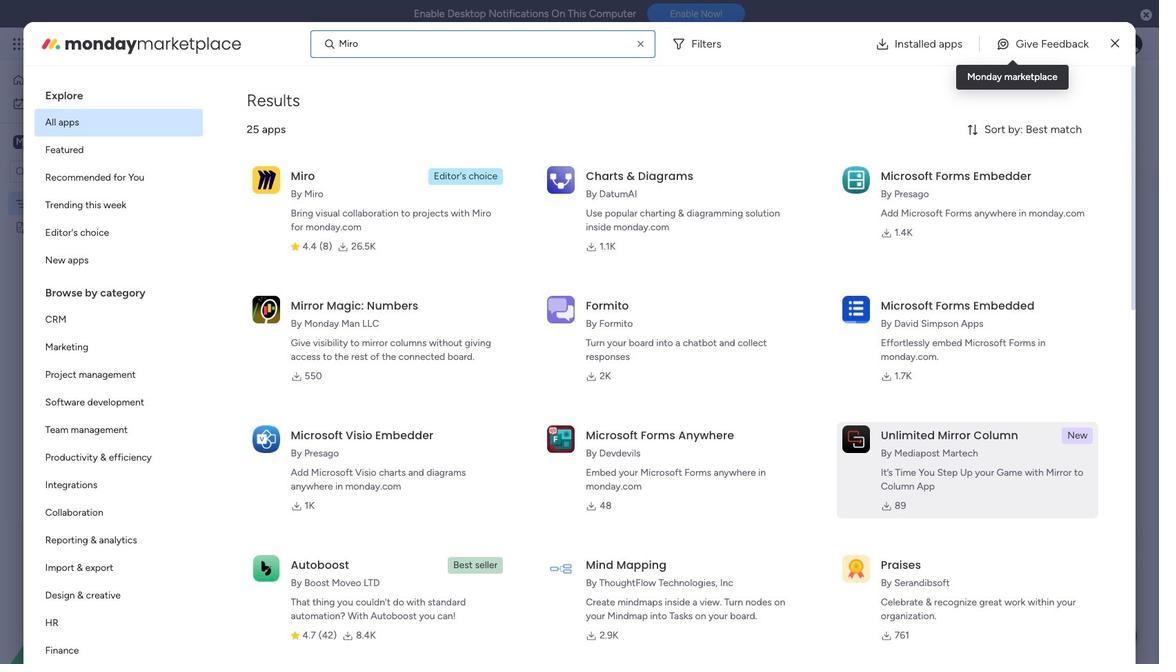 Task type: describe. For each thing, give the bounding box(es) containing it.
select product image
[[12, 37, 26, 51]]

2 heading from the top
[[34, 275, 203, 306]]

lottie animation element
[[0, 525, 176, 665]]

collapse image
[[1125, 141, 1136, 152]]

lottie animation image
[[0, 525, 176, 665]]

workspace selection element
[[13, 134, 115, 152]]

1 vertical spatial kendall parks image
[[1027, 75, 1045, 93]]

invite members image
[[975, 37, 989, 51]]

1 heading from the top
[[34, 77, 203, 109]]

private board image
[[14, 220, 28, 233]]

monday marketplace image
[[40, 33, 62, 55]]



Task type: vqa. For each thing, say whether or not it's contained in the screenshot.
leftmost 'Private board' image
no



Task type: locate. For each thing, give the bounding box(es) containing it.
0 horizontal spatial kendall parks image
[[1027, 75, 1045, 93]]

kendall parks image
[[1121, 33, 1143, 55], [1027, 75, 1045, 93]]

1 image
[[955, 28, 968, 44]]

None field
[[226, 188, 392, 206], [226, 536, 268, 554], [226, 188, 392, 206], [226, 536, 268, 554]]

0 vertical spatial heading
[[34, 77, 203, 109]]

app logo image
[[252, 166, 280, 194], [547, 166, 575, 194], [843, 166, 870, 194], [252, 296, 280, 324], [547, 296, 575, 324], [843, 296, 870, 324], [252, 426, 280, 453], [547, 426, 575, 453], [843, 426, 870, 453], [252, 555, 280, 583], [547, 555, 575, 583], [843, 555, 870, 583]]

kendall parks image down search everything image
[[1027, 75, 1045, 93]]

list box
[[34, 77, 203, 665], [0, 189, 176, 425]]

1 horizontal spatial kendall parks image
[[1121, 33, 1143, 55]]

tab list
[[209, 101, 1139, 124]]

dapulse x slim image
[[1111, 36, 1120, 52]]

see plans image
[[229, 37, 241, 52]]

search everything image
[[1039, 37, 1053, 51]]

option
[[8, 69, 168, 91], [8, 92, 168, 115], [34, 109, 203, 137], [34, 137, 203, 164], [34, 164, 203, 192], [0, 191, 176, 194], [34, 192, 203, 219], [34, 219, 203, 247], [34, 247, 203, 275], [34, 306, 203, 334], [34, 334, 203, 362], [34, 362, 203, 389], [34, 389, 203, 417], [34, 417, 203, 444], [34, 444, 203, 472], [34, 472, 203, 500], [34, 500, 203, 527], [34, 527, 203, 555], [34, 555, 203, 583], [34, 583, 203, 610], [34, 610, 203, 638], [34, 638, 203, 665]]

update feed image
[[945, 37, 959, 51]]

0 vertical spatial kendall parks image
[[1121, 33, 1143, 55]]

kendall parks image right dapulse x slim 'image'
[[1121, 33, 1143, 55]]

1 vertical spatial heading
[[34, 275, 203, 306]]

workspace image
[[13, 135, 27, 150]]

Search in workspace field
[[29, 164, 115, 180]]

notifications image
[[915, 37, 928, 51]]

monday marketplace image
[[1006, 37, 1019, 51]]

main content
[[0, 168, 1160, 665]]

dapulse close image
[[1141, 8, 1153, 22]]

help image
[[1070, 37, 1084, 51]]

heading
[[34, 77, 203, 109], [34, 275, 203, 306]]



